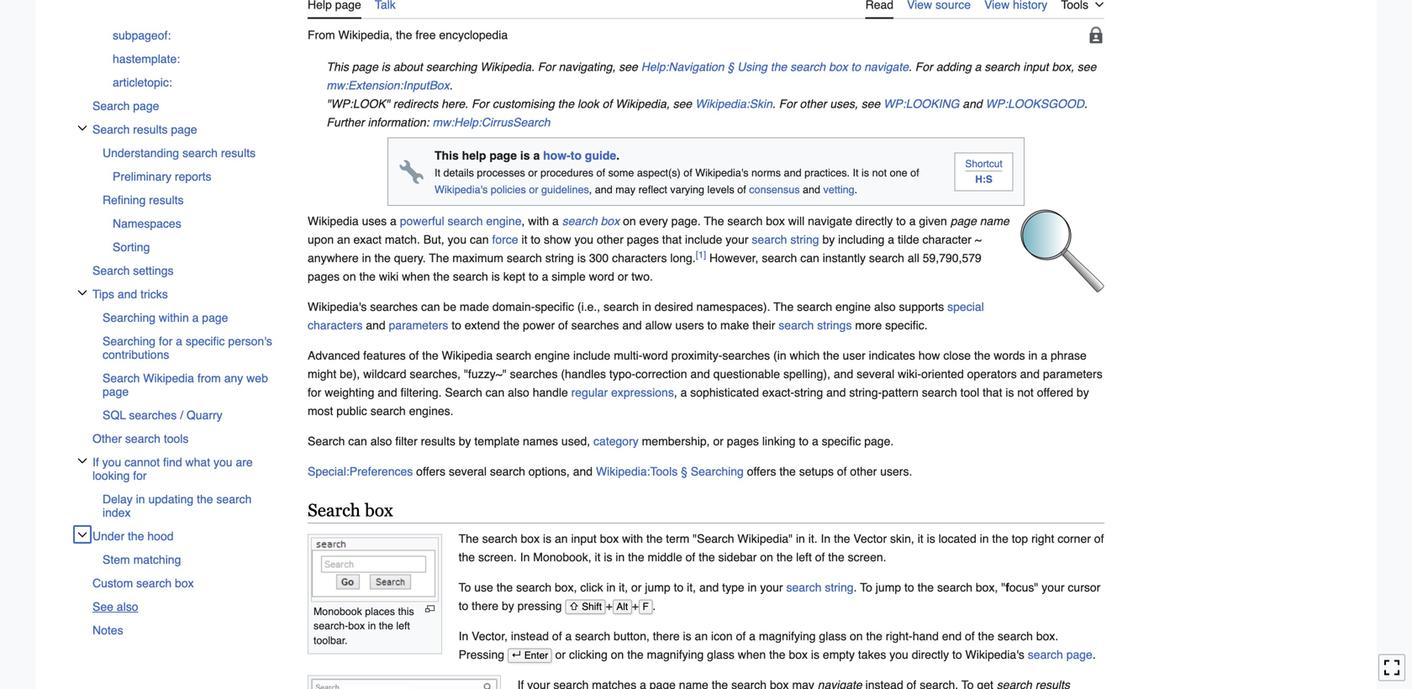 Task type: describe. For each thing, give the bounding box(es) containing it.
2 screen. from the left
[[848, 551, 887, 564]]

specific inside searching for a specific person's contributions
[[186, 335, 225, 348]]

the left middle
[[628, 551, 645, 564]]

wikipedia inside advanced features of the wikipedia search engine include multi-word proximity-searches (in which the user indicates how close the words in a phrase might be), wildcard searches, "fuzzy~" searches (handles typo-correction and questionable spelling), and several wiki-oriented operators and parameters for weighting and filtering. search can also handle
[[442, 349, 493, 363]]

see down page semi-protected image
[[1078, 60, 1097, 74]]

(handles
[[561, 368, 606, 381]]

other
[[92, 432, 122, 446]]

membership,
[[642, 435, 710, 448]]

word inside advanced features of the wikipedia search engine include multi-word proximity-searches (in which the user indicates how close the words in a phrase might be), wildcard searches, "fuzzy~" searches (handles typo-correction and questionable spelling), and several wiki-oriented operators and parameters for weighting and filtering. search can also handle
[[643, 349, 668, 363]]

see right 'uses,'
[[862, 97, 881, 111]]

string inside by including a tilde character ~ anywhere in the query. the maximum search string is 300 characters long.
[[545, 252, 574, 265]]

from wikipedia, the free encyclopedia
[[308, 28, 508, 42]]

characters inside special characters
[[308, 319, 363, 332]]

is up processes
[[520, 149, 530, 162]]

in right type
[[748, 581, 757, 595]]

wikipedia's up advanced
[[308, 300, 367, 314]]

wikipedia's left search page link
[[966, 648, 1025, 662]]

corner
[[1058, 532, 1091, 546]]

searching for a specific person's contributions
[[103, 335, 272, 362]]

of inside advanced features of the wikipedia search engine include multi-word proximity-searches (in which the user indicates how close the words in a phrase might be), wildcard searches, "fuzzy~" searches (handles typo-correction and questionable spelling), and several wiki-oriented operators and parameters for weighting and filtering. search can also handle
[[409, 349, 419, 363]]

takes
[[858, 648, 887, 662]]

2 vertical spatial searching
[[691, 465, 744, 479]]

the up stem matching
[[128, 530, 144, 543]]

if you cannot find what you are looking for
[[92, 456, 253, 483]]

not inside , a sophisticated exact-string and string-pattern search tool that is not offered by most public search engines.
[[1018, 386, 1034, 400]]

which
[[790, 349, 820, 363]]

filter
[[395, 435, 418, 448]]

is right monobook,
[[604, 551, 612, 564]]

navigating,
[[559, 60, 616, 74]]

a inside this page is about searching wikipedia. for navigating, see help:navigation § using the search box to navigate . for adding a search input box, see mw:extension:inputbox . "wp:look" redirects here. for customising the look of wikipedia, see wikipedia:skin . for other uses, see wp:looking and wp:looksgood . further information: mw:help:cirrussearch
[[975, 60, 982, 74]]

parameters link
[[389, 319, 448, 332]]

settings
[[133, 264, 174, 277]]

on inside however, search can instantly search all 59,790,579 pages on the wiki when the search is kept to a simple word or two.
[[343, 270, 356, 284]]

search for wikipedia
[[103, 372, 140, 385]]

to left make
[[708, 319, 717, 332]]

2 vertical spatial it
[[595, 551, 601, 564]]

see also
[[92, 600, 138, 614]]

2 + from the left
[[632, 600, 639, 613]]

clicking
[[569, 648, 608, 662]]

the inside the search box is an input box with the term "search wikipedia" in it. in the vector skin, it is located in the top right corner of the screen. in monobook, it is in the middle of the sidebar on the left of the screen.
[[459, 532, 479, 546]]

shortcut
[[966, 158, 1003, 169]]

2 horizontal spatial in
[[821, 532, 831, 546]]

page down cursor
[[1067, 648, 1093, 662]]

wp:looksgood
[[986, 97, 1085, 111]]

by left template
[[459, 435, 471, 448]]

options,
[[529, 465, 570, 479]]

1 horizontal spatial specific
[[535, 300, 574, 314]]

how
[[919, 349, 940, 363]]

box, inside this page is about searching wikipedia. for navigating, see help:navigation § using the search box to navigate . for adding a search input box, see mw:extension:inputbox . "wp:look" redirects here. for customising the look of wikipedia, see wikipedia:skin . for other uses, see wp:looking and wp:looksgood . further information: mw:help:cirrussearch
[[1052, 60, 1074, 74]]

in inside in vector, instead of a search button, there is an icon of a magnifying glass on the right-hand end of the search box. pressing
[[459, 630, 469, 643]]

of up the varying
[[684, 167, 693, 179]]

fullscreen image
[[1384, 660, 1401, 676]]

you left 'are'
[[214, 456, 233, 469]]

desired
[[655, 300, 693, 314]]

a inside searching for a specific person's contributions
[[176, 335, 182, 348]]

for inside advanced features of the wikipedia search engine include multi-word proximity-searches (in which the user indicates how close the words in a phrase might be), wildcard searches, "fuzzy~" searches (handles typo-correction and questionable spelling), and several wiki-oriented operators and parameters for weighting and filtering. search can also handle
[[308, 386, 321, 400]]

category
[[594, 435, 639, 448]]

upon
[[308, 233, 334, 247]]

and down words
[[1020, 368, 1040, 381]]

, inside this help page is a how-to guide . it details processes or procedures of some aspect(s) of wikipedia's norms and practices. it is not one of wikipedia's policies or guidelines , and may reflect varying levels of consensus and vetting .
[[589, 184, 592, 196]]

the left top
[[992, 532, 1009, 546]]

special:preferences link
[[308, 465, 413, 479]]

you down the right-
[[890, 648, 909, 662]]

the up be
[[433, 270, 450, 284]]

search inside the search box is an input box with the term "search wikipedia" in it. in the vector skin, it is located in the top right corner of the screen. in monobook, it is in the middle of the sidebar on the left of the screen.
[[482, 532, 518, 546]]

to inside ocus" your cursor to there by pressing
[[459, 600, 469, 613]]

under the hood
[[92, 530, 174, 543]]

input inside this page is about searching wikipedia. for navigating, see help:navigation § using the search box to navigate . for adding a search input box, see mw:extension:inputbox . "wp:look" redirects here. for customising the look of wikipedia, see wikipedia:skin . for other uses, see wp:looking and wp:looksgood . further information: mw:help:cirrussearch
[[1023, 60, 1049, 74]]

a up the tilde
[[909, 215, 916, 228]]

0 horizontal spatial glass
[[707, 648, 735, 662]]

query.
[[394, 252, 426, 265]]

namespaces link
[[113, 212, 274, 235]]

a up show on the left of page
[[552, 215, 559, 228]]

the up middle
[[647, 532, 663, 546]]

and left type
[[699, 581, 719, 595]]

consensus link
[[749, 184, 800, 196]]

box left will
[[766, 215, 785, 228]]

search results page
[[92, 123, 197, 136]]

wp:looking link
[[884, 97, 960, 111]]

the right use at bottom left
[[497, 581, 513, 595]]

or up "wikipedia's policies or guidelines" 'link'
[[528, 167, 538, 179]]

in inside delay in updating the search index
[[136, 493, 145, 506]]

can inside advanced features of the wikipedia search engine include multi-word proximity-searches (in which the user indicates how close the words in a phrase might be), wildcard searches, "fuzzy~" searches (handles typo-correction and questionable spelling), and several wiki-oriented operators and parameters for weighting and filtering. search can also handle
[[486, 386, 505, 400]]

a right icon
[[749, 630, 756, 643]]

box inside this page is about searching wikipedia. for navigating, see help:navigation § using the search box to navigate . for adding a search input box, see mw:extension:inputbox . "wp:look" redirects here. for customising the look of wikipedia, see wikipedia:skin . for other uses, see wp:looking and wp:looksgood . further information: mw:help:cirrussearch
[[829, 60, 848, 74]]

however, search can instantly search all 59,790,579 pages on the wiki when the search is kept to a simple word or two.
[[308, 252, 982, 284]]

1 offers from the left
[[416, 465, 446, 479]]

of right setups
[[837, 465, 847, 479]]

of right levels
[[738, 184, 746, 196]]

see down the help:navigation
[[673, 97, 692, 111]]

in left middle
[[616, 551, 625, 564]]

to down middle
[[674, 581, 684, 595]]

pages inside the wikipedia uses a powerful search engine , with a search box on every page. the search box will navigate directly to a given page name upon an exact match. but, you can force it to show you other pages that include your search string
[[627, 233, 659, 247]]

wp:looking
[[884, 97, 960, 111]]

1 horizontal spatial directly
[[912, 648, 949, 662]]

glass inside in vector, instead of a search button, there is an icon of a magnifying glass on the right-hand end of the search box. pressing
[[819, 630, 847, 643]]

handle
[[533, 386, 568, 400]]

box down the may
[[601, 215, 620, 228]]

the inside by including a tilde character ~ anywhere in the query. the maximum search string is 300 characters long.
[[374, 252, 391, 265]]

contributions
[[103, 348, 169, 362]]

input inside the search box is an input box with the term "search wikipedia" in it. in the vector skin, it is located in the top right corner of the screen. in monobook, it is in the middle of the sidebar on the left of the screen.
[[571, 532, 597, 546]]

0 vertical spatial wikipedia,
[[338, 28, 393, 42]]

1 horizontal spatial in
[[520, 551, 530, 564]]

x small image for search
[[77, 123, 87, 133]]

the inside by including a tilde character ~ anywhere in the query. the maximum search string is 300 characters long.
[[429, 252, 449, 265]]

hastemplate: link
[[113, 47, 274, 71]]

it inside the wikipedia uses a powerful search engine , with a search box on every page. the search box will navigate directly to a given page name upon an exact match. but, you can force it to show you other pages that include your search string
[[522, 233, 528, 247]]

and up features
[[366, 319, 386, 332]]

1 vertical spatial page.
[[865, 435, 894, 448]]

page inside this help page is a how-to guide . it details processes or procedures of some aspect(s) of wikipedia's norms and practices. it is not one of wikipedia's policies or guidelines , and may reflect varying levels of consensus and vetting .
[[490, 149, 517, 162]]

wiki-
[[898, 368, 922, 381]]

include inside the wikipedia uses a powerful search engine , with a search box on every page. the search box will navigate directly to a given page name upon an exact match. but, you can force it to show you other pages that include your search string
[[685, 233, 723, 247]]

/
[[180, 409, 183, 422]]

wikipedia"
[[738, 532, 793, 546]]

a up setups
[[812, 435, 819, 448]]

policies
[[491, 184, 526, 196]]

also up more
[[874, 300, 896, 314]]

the left setups
[[780, 465, 796, 479]]

1 horizontal spatial box,
[[976, 581, 998, 595]]

there inside ocus" your cursor to there by pressing
[[472, 600, 499, 613]]

notes link
[[92, 619, 274, 642]]

to inside this help page is a how-to guide . it details processes or procedures of some aspect(s) of wikipedia's norms and practices. it is not one of wikipedia's policies or guidelines , and may reflect varying levels of consensus and vetting .
[[571, 149, 582, 162]]

note containing "wp:look" redirects here. for customising the look of wikipedia, see
[[308, 95, 1105, 113]]

an inside the search box is an input box with the term "search wikipedia" in it. in the vector skin, it is located in the top right corner of the screen. in monobook, it is in the middle of the sidebar on the left of the screen.
[[555, 532, 568, 546]]

a inside by including a tilde character ~ anywhere in the query. the maximum search string is 300 characters long.
[[888, 233, 895, 247]]

or right policies
[[529, 184, 539, 196]]

page inside this page is about searching wikipedia. for navigating, see help:navigation § using the search box to navigate . for adding a search input box, see mw:extension:inputbox . "wp:look" redirects here. for customising the look of wikipedia, see wikipedia:skin . for other uses, see wp:looking and wp:looksgood . further information: mw:help:cirrussearch
[[352, 60, 378, 74]]

if you cannot find what you are looking for link
[[92, 451, 274, 488]]

other inside this page is about searching wikipedia. for navigating, see help:navigation § using the search box to navigate . for adding a search input box, see mw:extension:inputbox . "wp:look" redirects here. for customising the look of wikipedia, see wikipedia:skin . for other uses, see wp:looking and wp:looksgood . further information: mw:help:cirrussearch
[[800, 97, 827, 111]]

the left 'look'
[[558, 97, 574, 111]]

a right within
[[192, 311, 199, 325]]

box up the 'click'
[[600, 532, 619, 546]]

to left show on the left of page
[[531, 233, 541, 247]]

in inside by including a tilde character ~ anywhere in the query. the maximum search string is 300 characters long.
[[362, 252, 371, 265]]

uses,
[[830, 97, 858, 111]]

1 horizontal spatial your
[[760, 581, 783, 595]]

and down "used,"
[[573, 465, 593, 479]]

page inside the wikipedia uses a powerful search engine , with a search box on every page. the search box will navigate directly to a given page name upon an exact match. but, you can force it to show you other pages that include your search string
[[951, 215, 977, 228]]

the up hand
[[918, 581, 934, 595]]

or inside however, search can instantly search all 59,790,579 pages on the wiki when the search is kept to a simple word or two.
[[618, 270, 628, 284]]

help
[[462, 149, 486, 162]]

wikipedia, inside this page is about searching wikipedia. for navigating, see help:navigation § using the search box to navigate . for adding a search input box, see mw:extension:inputbox . "wp:look" redirects here. for customising the look of wikipedia, see wikipedia:skin . for other uses, see wp:looking and wp:looksgood . further information: mw:help:cirrussearch
[[616, 97, 670, 111]]

word inside however, search can instantly search all 59,790,579 pages on the wiki when the search is kept to a simple word or two.
[[589, 270, 615, 284]]

wikipedia's up levels
[[696, 167, 749, 179]]

vector,
[[472, 630, 508, 643]]

the up operators
[[974, 349, 991, 363]]

box left empty
[[789, 648, 808, 662]]

setups
[[799, 465, 834, 479]]

magnifying inside in vector, instead of a search button, there is an icon of a magnifying glass on the right-hand end of the search box. pressing
[[759, 630, 816, 643]]

the down the wikipedia"
[[777, 551, 793, 564]]

preliminary reports
[[113, 170, 211, 183]]

and inside this page is about searching wikipedia. for navigating, see help:navigation § using the search box to navigate . for adding a search input box, see mw:extension:inputbox . "wp:look" redirects here. for customising the look of wikipedia, see wikipedia:skin . for other uses, see wp:looking and wp:looksgood . further information: mw:help:cirrussearch
[[963, 97, 983, 111]]

0 horizontal spatial magnifying
[[647, 648, 704, 662]]

web
[[246, 372, 268, 385]]

pressing
[[459, 648, 505, 662]]

2 to from the left
[[860, 581, 873, 595]]

results down preliminary reports
[[149, 193, 184, 207]]

a inside this help page is a how-to guide . it details processes or procedures of some aspect(s) of wikipedia's norms and practices. it is not one of wikipedia's policies or guidelines , and may reflect varying levels of consensus and vetting .
[[533, 149, 540, 162]]

search inside delay in updating the search index
[[216, 493, 252, 506]]

and down user
[[834, 368, 854, 381]]

looking
[[92, 469, 130, 483]]

search for box
[[308, 500, 361, 521]]

2 it, from the left
[[687, 581, 696, 595]]

tips and tricks link
[[92, 283, 274, 306]]

and down practices.
[[803, 184, 821, 196]]

the right § using
[[771, 60, 787, 74]]

is inside however, search can instantly search all 59,790,579 pages on the wiki when the search is kept to a simple word or two.
[[492, 270, 500, 284]]

used,
[[562, 435, 590, 448]]

note containing this page is about searching wikipedia. for navigating, see
[[308, 58, 1105, 95]]

engine inside advanced features of the wikipedia search engine include multi-word proximity-searches (in which the user indicates how close the words in a phrase might be), wildcard searches, "fuzzy~" searches (handles typo-correction and questionable spelling), and several wiki-oriented operators and parameters for weighting and filtering. search can also handle
[[535, 349, 570, 363]]

the up ocus" your cursor to there by pressing
[[828, 551, 845, 564]]

for inside searching for a specific person's contributions
[[159, 335, 173, 348]]

also right see
[[117, 600, 138, 614]]

for inside if you cannot find what you are looking for
[[133, 469, 147, 483]]

search for can
[[308, 435, 345, 448]]

shortcut link
[[966, 158, 1003, 169]]

monobook
[[314, 606, 362, 618]]

searches up questionable
[[723, 349, 770, 363]]

of down guide
[[597, 167, 605, 179]]

on down button,
[[611, 648, 624, 662]]

navigate inside the wikipedia uses a powerful search engine , with a search box on every page. the search box will navigate directly to a given page name upon an exact match. but, you can force it to show you other pages that include your search string
[[808, 215, 853, 228]]

within
[[159, 311, 189, 325]]

2 vertical spatial pages
[[727, 435, 759, 448]]

that inside , a sophisticated exact-string and string-pattern search tool that is not offered by most public search engines.
[[983, 386, 1003, 400]]

to down end
[[953, 648, 962, 662]]

search page link
[[1028, 648, 1093, 662]]

is inside , a sophisticated exact-string and string-pattern search tool that is not offered by most public search engines.
[[1006, 386, 1014, 400]]

this page is about searching wikipedia. for navigating, see help:navigation § using the search box to navigate . for adding a search input box, see mw:extension:inputbox . "wp:look" redirects here. for customising the look of wikipedia, see wikipedia:skin . for other uses, see wp:looking and wp:looksgood . further information: mw:help:cirrussearch
[[327, 60, 1097, 129]]

the down "search
[[699, 551, 715, 564]]

ocus" your cursor to there by pressing
[[459, 581, 1101, 613]]

or up ⇧ shift + alt + f .
[[631, 581, 642, 595]]

wikipedia inside the wikipedia uses a powerful search engine , with a search box on every page. the search box will navigate directly to a given page name upon an exact match. but, you can force it to show you other pages that include your search string
[[308, 215, 359, 228]]

for right wikipedia.
[[538, 60, 556, 74]]

wp:looksgood link
[[986, 97, 1085, 111]]

with for the
[[622, 532, 643, 546]]

your inside the wikipedia uses a powerful search engine , with a search box on every page. the search box will navigate directly to a given page name upon an exact match. but, you can force it to show you other pages that include your search string
[[726, 233, 749, 247]]

2 vertical spatial specific
[[822, 435, 861, 448]]

also inside advanced features of the wikipedia search engine include multi-word proximity-searches (in which the user indicates how close the words in a phrase might be), wildcard searches, "fuzzy~" searches (handles typo-correction and questionable spelling), and several wiki-oriented operators and parameters for weighting and filtering. search can also handle
[[508, 386, 530, 400]]

wikipedia's down the details
[[435, 184, 488, 196]]

searches down (i.e.,
[[571, 319, 619, 332]]

sql searches / quarry link
[[103, 404, 274, 427]]

can up special:preferences
[[348, 435, 367, 448]]

, a sophisticated exact-string and string-pattern search tool that is not offered by most public search engines.
[[308, 386, 1089, 418]]

hand
[[913, 630, 939, 643]]

wikipedia:skin
[[695, 97, 773, 111]]

one
[[890, 167, 908, 179]]

is inside in vector, instead of a search button, there is an icon of a magnifying glass on the right-hand end of the search box. pressing
[[683, 630, 692, 643]]

or right membership,
[[713, 435, 724, 448]]

see also link
[[92, 595, 274, 619]]

uses
[[362, 215, 387, 228]]

↵
[[512, 650, 522, 661]]

box down special:preferences link
[[365, 500, 393, 521]]

2 it from the left
[[853, 167, 859, 179]]

to inside this page is about searching wikipedia. for navigating, see help:navigation § using the search box to navigate . for adding a search input box, see mw:extension:inputbox . "wp:look" redirects here. for customising the look of wikipedia, see wikipedia:skin . for other uses, see wp:looking and wp:looksgood . further information: mw:help:cirrussearch
[[851, 60, 861, 74]]

in up and parameters to extend the power of searches and allow users to make their search strings more specific.
[[642, 300, 651, 314]]

box up monobook,
[[521, 532, 540, 546]]

search for page
[[92, 99, 130, 113]]

for left adding
[[915, 60, 933, 74]]

under
[[92, 530, 125, 543]]

searching
[[426, 60, 477, 74]]

of right instead
[[552, 630, 562, 643]]

to inside however, search can instantly search all 59,790,579 pages on the wiki when the search is kept to a simple word or two.
[[529, 270, 539, 284]]

2 jump from the left
[[876, 581, 901, 595]]

pattern
[[882, 386, 919, 400]]

how-to guide link
[[543, 149, 616, 162]]

by including a tilde character ~ anywhere in the query. the maximum search string is 300 characters long.
[[308, 233, 982, 265]]

1 vertical spatial when
[[738, 648, 766, 662]]

stem matching link
[[103, 548, 274, 572]]

to right linking at the right
[[799, 435, 809, 448]]

wikipedia inside search wikipedia from any web page
[[143, 372, 194, 385]]

page inside search page link
[[133, 99, 159, 113]]

matching
[[133, 553, 181, 567]]

1 vertical spatial engine
[[836, 300, 871, 314]]

wildcard
[[363, 368, 407, 381]]

1 screen. from the left
[[478, 551, 517, 564]]

of right corner
[[1095, 532, 1104, 546]]

and down wildcard
[[378, 386, 397, 400]]

or right enter at the bottom
[[555, 648, 566, 662]]

and down 'wikipedia's searches can be made domain-specific (i.e., search in desired namespaces). the search engine also supports'
[[622, 319, 642, 332]]

tips
[[92, 288, 114, 301]]

top
[[1012, 532, 1028, 546]]

0 horizontal spatial several
[[449, 465, 487, 479]]

search inside advanced features of the wikipedia search engine include multi-word proximity-searches (in which the user indicates how close the words in a phrase might be), wildcard searches, "fuzzy~" searches (handles typo-correction and questionable spelling), and several wiki-oriented operators and parameters for weighting and filtering. search can also handle
[[496, 349, 532, 363]]

results down engines.
[[421, 435, 456, 448]]

2 horizontal spatial it
[[918, 532, 924, 546]]

reports
[[175, 170, 211, 183]]

search inside advanced features of the wikipedia search engine include multi-word proximity-searches (in which the user indicates how close the words in a phrase might be), wildcard searches, "fuzzy~" searches (handles typo-correction and questionable spelling), and several wiki-oriented operators and parameters for weighting and filtering. search can also handle
[[445, 386, 482, 400]]

search-
[[314, 620, 348, 632]]

0 vertical spatial search string link
[[752, 233, 819, 247]]

when inside however, search can instantly search all 59,790,579 pages on the wiki when the search is kept to a simple word or two.
[[402, 270, 430, 284]]

1 to from the left
[[459, 581, 471, 595]]

regular expressions link
[[571, 386, 674, 400]]

the up use at bottom left
[[459, 551, 475, 564]]

the up searches,
[[422, 349, 439, 363]]

for up mw:help:cirrussearch
[[472, 97, 489, 111]]

phrase
[[1051, 349, 1087, 363]]

of right power
[[558, 319, 568, 332]]

redirects
[[393, 97, 438, 111]]

and left the may
[[595, 184, 613, 196]]

is inside this page is about searching wikipedia. for navigating, see help:navigation § using the search box to navigate . for adding a search input box, see mw:extension:inputbox . "wp:look" redirects here. for customising the look of wikipedia, see wikipedia:skin . for other uses, see wp:looking and wp:looksgood . further information: mw:help:cirrussearch
[[382, 60, 390, 74]]

wikipedia.
[[480, 60, 535, 74]]

the down button,
[[627, 648, 644, 662]]

but,
[[424, 233, 444, 247]]

box inside monobook places this search-box in the left toolbar.
[[348, 620, 365, 632]]

an inside in vector, instead of a search button, there is an icon of a magnifying glass on the right-hand end of the search box. pressing
[[695, 630, 708, 643]]

you right if
[[102, 456, 121, 469]]

details
[[443, 167, 474, 179]]

special
[[948, 300, 984, 314]]

can inside the wikipedia uses a powerful search engine , with a search box on every page. the search box will navigate directly to a given page name upon an exact match. but, you can force it to show you other pages that include your search string
[[470, 233, 489, 247]]

delay
[[103, 493, 133, 506]]

you down the powerful search engine link
[[448, 233, 467, 247]]

with for to
[[528, 215, 549, 228]]

sorting
[[113, 240, 150, 254]]

other search tools
[[92, 432, 189, 446]]

the down ocus" your cursor to there by pressing
[[769, 648, 786, 662]]

characters inside by including a tilde character ~ anywhere in the query. the maximum search string is 300 characters long.
[[612, 252, 667, 265]]

x small image for if
[[77, 456, 87, 466]]

to up the tilde
[[896, 215, 906, 228]]

page inside search results page link
[[171, 123, 197, 136]]

note containing shortcut
[[955, 153, 1014, 191]]



Task type: locate. For each thing, give the bounding box(es) containing it.
0 vertical spatial directly
[[856, 215, 893, 228]]

from
[[197, 372, 221, 385]]

0 horizontal spatial in
[[459, 630, 469, 643]]

0 horizontal spatial box,
[[555, 581, 577, 595]]

0 horizontal spatial that
[[662, 233, 682, 247]]

this up the details
[[435, 149, 459, 162]]

1 horizontal spatial characters
[[612, 252, 667, 265]]

1 horizontal spatial word
[[643, 349, 668, 363]]

search for results
[[92, 123, 130, 136]]

"
[[1002, 581, 1006, 595]]

, inside , a sophisticated exact-string and string-pattern search tool that is not offered by most public search engines.
[[674, 386, 677, 400]]

on inside the search box is an input box with the term "search wikipedia" in it. in the vector skin, it is located in the top right corner of the screen. in monobook, it is in the middle of the sidebar on the left of the screen.
[[760, 551, 773, 564]]

searching for searching within a page
[[103, 311, 156, 325]]

parameters down be
[[389, 319, 448, 332]]

in inside monobook places this search-box in the left toolbar.
[[368, 620, 376, 632]]

1 + from the left
[[606, 600, 613, 613]]

box up see also link
[[175, 577, 194, 590]]

for right looking
[[133, 469, 147, 483]]

in left the it.
[[796, 532, 805, 546]]

0 vertical spatial searching
[[103, 311, 156, 325]]

understanding search results link
[[103, 141, 274, 165]]

1 horizontal spatial glass
[[819, 630, 847, 643]]

varying
[[670, 184, 705, 196]]

a inside however, search can instantly search all 59,790,579 pages on the wiki when the search is kept to a simple word or two.
[[542, 270, 549, 284]]

page down search page link
[[171, 123, 197, 136]]

string inside the wikipedia uses a powerful search engine , with a search box on every page. the search box will navigate directly to a given page name upon an exact match. but, you can force it to show you other pages that include your search string
[[791, 233, 819, 247]]

understanding search results
[[103, 146, 256, 160]]

left inside the search box is an input box with the term "search wikipedia" in it. in the vector skin, it is located in the top right corner of the screen. in monobook, it is in the middle of the sidebar on the left of the screen.
[[796, 551, 812, 564]]

x small image left search results page
[[77, 123, 87, 133]]

1 vertical spatial glass
[[707, 648, 735, 662]]

2 horizontal spatial for
[[308, 386, 321, 400]]

1 x small image from the top
[[77, 456, 87, 466]]

navigate inside this page is about searching wikipedia. for navigating, see help:navigation § using the search box to navigate . for adding a search input box, see mw:extension:inputbox . "wp:look" redirects here. for customising the look of wikipedia, see wikipedia:skin . for other uses, see wp:looking and wp:looksgood . further information: mw:help:cirrussearch
[[864, 60, 909, 74]]

with inside the search box is an input box with the term "search wikipedia" in it. in the vector skin, it is located in the top right corner of the screen. in monobook, it is in the middle of the sidebar on the left of the screen.
[[622, 532, 643, 546]]

a left simple
[[542, 270, 549, 284]]

2 vertical spatial an
[[695, 630, 708, 643]]

box down "monobook" at the left bottom of the page
[[348, 620, 365, 632]]

stem matching
[[103, 553, 181, 567]]

for
[[159, 335, 173, 348], [308, 386, 321, 400], [133, 469, 147, 483]]

1 horizontal spatial when
[[738, 648, 766, 662]]

directly inside the wikipedia uses a powerful search engine , with a search box on every page. the search box will navigate directly to a given page name upon an exact match. but, you can force it to show you other pages that include your search string
[[856, 215, 893, 228]]

2 horizontal spatial your
[[1042, 581, 1065, 595]]

your inside ocus" your cursor to there by pressing
[[1042, 581, 1065, 595]]

can inside however, search can instantly search all 59,790,579 pages on the wiki when the search is kept to a simple word or two.
[[801, 252, 820, 265]]

0 vertical spatial several
[[857, 368, 895, 381]]

0 horizontal spatial it
[[435, 167, 441, 179]]

a right "uses"
[[390, 215, 397, 228]]

1 horizontal spatial it
[[595, 551, 601, 564]]

0 vertical spatial for
[[159, 335, 173, 348]]

tool
[[961, 386, 980, 400]]

to up pressing
[[459, 600, 469, 613]]

0 horizontal spatial when
[[402, 270, 430, 284]]

0 horizontal spatial page.
[[672, 215, 701, 228]]

kept
[[503, 270, 526, 284]]

search can also filter results by template names used, category membership, or pages linking to a specific page.
[[308, 435, 894, 448]]

0 vertical spatial glass
[[819, 630, 847, 643]]

, down procedures
[[589, 184, 592, 196]]

it right force
[[522, 233, 528, 247]]

note
[[308, 58, 1105, 95], [308, 95, 1105, 113], [308, 113, 1105, 132], [955, 153, 1014, 191]]

toolbar.
[[314, 635, 348, 647]]

0 vertical spatial page.
[[672, 215, 701, 228]]

your up however, at top right
[[726, 233, 749, 247]]

directly down hand
[[912, 648, 949, 662]]

searching inside searching for a specific person's contributions
[[103, 335, 156, 348]]

this for this help page is a how-to guide . it details processes or procedures of some aspect(s) of wikipedia's norms and practices. it is not one of wikipedia's policies or guidelines , and may reflect varying levels of consensus and vetting .
[[435, 149, 459, 162]]

box.
[[1037, 630, 1059, 643]]

1 horizontal spatial wikipedia
[[308, 215, 359, 228]]

other left 'uses,'
[[800, 97, 827, 111]]

oriented
[[922, 368, 964, 381]]

levels
[[708, 184, 735, 196]]

engines.
[[409, 405, 454, 418]]

page inside searching within a page link
[[202, 311, 228, 325]]

1 vertical spatial navigate
[[808, 215, 853, 228]]

+
[[606, 600, 613, 613], [632, 600, 639, 613]]

in inside advanced features of the wikipedia search engine include multi-word proximity-searches (in which the user indicates how close the words in a phrase might be), wildcard searches, "fuzzy~" searches (handles typo-correction and questionable spelling), and several wiki-oriented operators and parameters for weighting and filtering. search can also handle
[[1029, 349, 1038, 363]]

in
[[821, 532, 831, 546], [520, 551, 530, 564], [459, 630, 469, 643]]

1 vertical spatial searching
[[103, 335, 156, 348]]

updating
[[148, 493, 194, 506]]

x small image
[[77, 123, 87, 133], [77, 288, 87, 298]]

include inside advanced features of the wikipedia search engine include multi-word proximity-searches (in which the user indicates how close the words in a phrase might be), wildcard searches, "fuzzy~" searches (handles typo-correction and questionable spelling), and several wiki-oriented operators and parameters for weighting and filtering. search can also handle
[[573, 349, 611, 363]]

results up the understanding
[[133, 123, 168, 136]]

can left be
[[421, 300, 440, 314]]

engine inside the wikipedia uses a powerful search engine , with a search box on every page. the search box will navigate directly to a given page name upon an exact match. but, you can force it to show you other pages that include your search string
[[486, 215, 522, 228]]

page up search results page
[[133, 99, 159, 113]]

box,
[[1052, 60, 1074, 74], [555, 581, 577, 595], [976, 581, 998, 595]]

1 horizontal spatial left
[[796, 551, 812, 564]]

vetting
[[824, 184, 855, 196]]

engine down power
[[535, 349, 570, 363]]

wikipedia up "fuzzy~"
[[442, 349, 493, 363]]

1 it from the left
[[435, 167, 441, 179]]

1 horizontal spatial it
[[853, 167, 859, 179]]

refining
[[103, 193, 146, 207]]

2 horizontal spatial ,
[[674, 386, 677, 400]]

with left term
[[622, 532, 643, 546]]

0 vertical spatial x small image
[[77, 456, 87, 466]]

monobook places this search-box in the left toolbar.
[[314, 606, 414, 647]]

1 vertical spatial left
[[396, 620, 410, 632]]

page inside search wikipedia from any web page
[[103, 385, 129, 399]]

0 horizontal spatial it
[[522, 233, 528, 247]]

search down special:preferences
[[308, 500, 361, 521]]

linking
[[762, 435, 796, 448]]

string down 'spelling),'
[[795, 386, 823, 400]]

this for this page is about searching wikipedia. for navigating, see help:navigation § using the search box to navigate . for adding a search input box, see mw:extension:inputbox . "wp:look" redirects here. for customising the look of wikipedia, see wikipedia:skin . for other uses, see wp:looking and wp:looksgood . further information: mw:help:cirrussearch
[[327, 60, 349, 74]]

searches
[[370, 300, 418, 314], [571, 319, 619, 332], [723, 349, 770, 363], [510, 368, 558, 381], [129, 409, 177, 422]]

include up [1] link
[[685, 233, 723, 247]]

0 horizontal spatial left
[[396, 620, 410, 632]]

0 vertical spatial left
[[796, 551, 812, 564]]

1 vertical spatial that
[[983, 386, 1003, 400]]

2 vertical spatial other
[[850, 465, 877, 479]]

0 vertical spatial word
[[589, 270, 615, 284]]

the up "their"
[[774, 300, 794, 314]]

page. inside the wikipedia uses a powerful search engine , with a search box on every page. the search box will navigate directly to a given page name upon an exact match. but, you can force it to show you other pages that include your search string
[[672, 215, 701, 228]]

0 vertical spatial engine
[[486, 215, 522, 228]]

search down contributions
[[103, 372, 140, 385]]

of right end
[[965, 630, 975, 643]]

or left two.
[[618, 270, 628, 284]]

magnifying
[[759, 630, 816, 643], [647, 648, 704, 662]]

of down the it.
[[815, 551, 825, 564]]

not inside this help page is a how-to guide . it details processes or procedures of some aspect(s) of wikipedia's norms and practices. it is not one of wikipedia's policies or guidelines , and may reflect varying levels of consensus and vetting .
[[872, 167, 887, 179]]

0 horizontal spatial for
[[133, 469, 147, 483]]

1 vertical spatial search string link
[[787, 581, 854, 595]]

0 horizontal spatial screen.
[[478, 551, 517, 564]]

a up clicking
[[565, 630, 572, 643]]

weighting
[[325, 386, 374, 400]]

1 vertical spatial parameters
[[1043, 368, 1103, 381]]

the left vector in the bottom right of the page
[[834, 532, 850, 546]]

of right 'look'
[[602, 97, 612, 111]]

of inside this page is about searching wikipedia. for navigating, see help:navigation § using the search box to navigate . for adding a search input box, see mw:extension:inputbox . "wp:look" redirects here. for customising the look of wikipedia, see wikipedia:skin . for other uses, see wp:looking and wp:looksgood . further information: mw:help:cirrussearch
[[602, 97, 612, 111]]

1 horizontal spatial an
[[555, 532, 568, 546]]

searching for searching for a specific person's contributions
[[103, 335, 156, 348]]

⇧ shift + alt + f .
[[569, 600, 656, 613]]

↵ enter or clicking on the magnifying glass when the box is empty takes you directly to wikipedia's search page .
[[512, 648, 1096, 662]]

that up long.
[[662, 233, 682, 247]]

0 horizontal spatial wikipedia,
[[338, 28, 393, 42]]

close
[[944, 349, 971, 363]]

1 horizontal spatial navigate
[[864, 60, 909, 74]]

other search tools link
[[92, 427, 274, 451]]

in right the it.
[[821, 532, 831, 546]]

domain-
[[493, 300, 535, 314]]

by inside by including a tilde character ~ anywhere in the query. the maximum search string is 300 characters long.
[[823, 233, 835, 247]]

tips and tricks
[[92, 288, 168, 301]]

left down this
[[396, 620, 410, 632]]

pages left linking at the right
[[727, 435, 759, 448]]

features
[[363, 349, 406, 363]]

with inside the wikipedia uses a powerful search engine , with a search box on every page. the search box will navigate directly to a given page name upon an exact match. but, you can force it to show you other pages that include your search string
[[528, 215, 549, 228]]

§ using
[[728, 60, 768, 74]]

show
[[544, 233, 571, 247]]

exact
[[354, 233, 382, 247]]

string down vector in the bottom right of the page
[[825, 581, 854, 595]]

for down help:navigation § using the search box to navigate link
[[779, 97, 797, 111]]

1 x small image from the top
[[77, 123, 87, 133]]

filtering.
[[401, 386, 442, 400]]

public
[[337, 405, 367, 418]]

0 horizontal spatial with
[[528, 215, 549, 228]]

screen. down vector in the bottom right of the page
[[848, 551, 887, 564]]

1 vertical spatial there
[[653, 630, 680, 643]]

2 offers from the left
[[747, 465, 776, 479]]

.
[[909, 60, 912, 74], [450, 79, 453, 92], [773, 97, 776, 111], [1085, 97, 1088, 111], [616, 149, 620, 162], [855, 184, 858, 196], [854, 581, 857, 595], [653, 600, 656, 613], [1093, 648, 1096, 662]]

0 vertical spatial x small image
[[77, 123, 87, 133]]

0 horizontal spatial directly
[[856, 215, 893, 228]]

box up 'uses,'
[[829, 60, 848, 74]]

by inside ocus" your cursor to there by pressing
[[502, 600, 514, 613]]

search
[[790, 60, 826, 74], [985, 60, 1020, 74], [182, 146, 218, 160], [448, 215, 483, 228], [562, 215, 598, 228], [728, 215, 763, 228], [752, 233, 787, 247], [507, 252, 542, 265], [762, 252, 797, 265], [869, 252, 905, 265], [453, 270, 488, 284], [604, 300, 639, 314], [797, 300, 833, 314], [779, 319, 814, 332], [496, 349, 532, 363], [922, 386, 957, 400], [371, 405, 406, 418], [125, 432, 161, 446], [490, 465, 525, 479], [216, 493, 252, 506], [482, 532, 518, 546], [136, 577, 172, 590], [516, 581, 552, 595], [787, 581, 822, 595], [937, 581, 973, 595], [575, 630, 611, 643], [998, 630, 1033, 643], [1028, 648, 1063, 662]]

[1]
[[696, 250, 706, 260]]

allow
[[645, 319, 672, 332]]

parameters inside advanced features of the wikipedia search engine include multi-word proximity-searches (in which the user indicates how close the words in a phrase might be), wildcard searches, "fuzzy~" searches (handles typo-correction and questionable spelling), and several wiki-oriented operators and parameters for weighting and filtering. search can also handle
[[1043, 368, 1103, 381]]

(i.e.,
[[578, 300, 600, 314]]

1 vertical spatial wikipedia
[[442, 349, 493, 363]]

x small image for under
[[77, 530, 87, 540]]

several inside advanced features of the wikipedia search engine include multi-word proximity-searches (in which the user indicates how close the words in a phrase might be), wildcard searches, "fuzzy~" searches (handles typo-correction and questionable spelling), and several wiki-oriented operators and parameters for weighting and filtering. search can also handle
[[857, 368, 895, 381]]

right-
[[886, 630, 913, 643]]

input
[[1023, 60, 1049, 74], [571, 532, 597, 546]]

the inside the wikipedia uses a powerful search engine , with a search box on every page. the search box will navigate directly to a given page name upon an exact match. but, you can force it to show you other pages that include your search string
[[704, 215, 724, 228]]

the right end
[[978, 630, 995, 643]]

search inside by including a tilde character ~ anywhere in the query. the maximum search string is 300 characters long.
[[507, 252, 542, 265]]

1 horizontal spatial other
[[800, 97, 827, 111]]

0 horizontal spatial your
[[726, 233, 749, 247]]

word up correction
[[643, 349, 668, 363]]

1 vertical spatial x small image
[[77, 288, 87, 298]]

1 horizontal spatial that
[[983, 386, 1003, 400]]

users
[[675, 319, 704, 332]]

is left located
[[927, 532, 936, 546]]

the down places
[[379, 620, 393, 632]]

0 vertical spatial include
[[685, 233, 723, 247]]

search for settings
[[92, 264, 130, 277]]

there inside in vector, instead of a search button, there is an icon of a magnifying glass on the right-hand end of the search box. pressing
[[653, 630, 680, 643]]

0 vertical spatial input
[[1023, 60, 1049, 74]]

string inside , a sophisticated exact-string and string-pattern search tool that is not offered by most public search engines.
[[795, 386, 823, 400]]

tricks
[[140, 288, 168, 301]]

is inside by including a tilde character ~ anywhere in the query. the maximum search string is 300 characters long.
[[577, 252, 586, 265]]

of up searches,
[[409, 349, 419, 363]]

not left one
[[872, 167, 887, 179]]

0 vertical spatial not
[[872, 167, 887, 179]]

that down operators
[[983, 386, 1003, 400]]

a inside , a sophisticated exact-string and string-pattern search tool that is not offered by most public search engines.
[[681, 386, 687, 400]]

page
[[352, 60, 378, 74], [133, 99, 159, 113], [171, 123, 197, 136], [490, 149, 517, 162], [951, 215, 977, 228], [202, 311, 228, 325], [103, 385, 129, 399], [1067, 648, 1093, 662]]

offered
[[1037, 386, 1074, 400]]

1 horizontal spatial magnifying
[[759, 630, 816, 643]]

sophisticated
[[691, 386, 759, 400]]

left inside monobook places this search-box in the left toolbar.
[[396, 620, 410, 632]]

search inside search wikipedia from any web page
[[103, 372, 140, 385]]

results
[[133, 123, 168, 136], [221, 146, 256, 160], [149, 193, 184, 207], [421, 435, 456, 448]]

2 vertical spatial ,
[[674, 386, 677, 400]]

0 horizontal spatial engine
[[486, 215, 522, 228]]

0 horizontal spatial ,
[[522, 215, 525, 228]]

long.
[[670, 252, 696, 265]]

cursor
[[1068, 581, 1101, 595]]

preliminary
[[113, 170, 172, 183]]

delay in updating the search index link
[[103, 488, 274, 525]]

other inside the wikipedia uses a powerful search engine , with a search box on every page. the search box will navigate directly to a given page name upon an exact match. but, you can force it to show you other pages that include your search string
[[597, 233, 624, 247]]

and inside , a sophisticated exact-string and string-pattern search tool that is not offered by most public search engines.
[[827, 386, 846, 400]]

0 vertical spatial an
[[337, 233, 350, 247]]

pages inside however, search can instantly search all 59,790,579 pages on the wiki when the search is kept to a simple word or two.
[[308, 270, 340, 284]]

1 horizontal spatial engine
[[535, 349, 570, 363]]

it, left type
[[687, 581, 696, 595]]

2 x small image from the top
[[77, 288, 87, 298]]

some
[[608, 167, 634, 179]]

shortcut h:s
[[966, 158, 1003, 185]]

2 vertical spatial for
[[133, 469, 147, 483]]

on inside the wikipedia uses a powerful search engine , with a search box on every page. the search box will navigate directly to a given page name upon an exact match. but, you can force it to show you other pages that include your search string
[[623, 215, 636, 228]]

wikipedia, right 'look'
[[616, 97, 670, 111]]

search down search page
[[92, 123, 130, 136]]

0 vertical spatial with
[[528, 215, 549, 228]]

x small image
[[77, 456, 87, 466], [77, 530, 87, 540]]

to use the search box, click in it, or jump to it, and type in your search string . to jump to the search box, " f
[[459, 581, 1010, 595]]

powerful search engine link
[[400, 215, 522, 228]]

1 vertical spatial wikipedia,
[[616, 97, 670, 111]]

"fuzzy~"
[[464, 368, 507, 381]]

1 vertical spatial in
[[520, 551, 530, 564]]

an inside the wikipedia uses a powerful search engine , with a search box on every page. the search box will navigate directly to a given page name upon an exact match. but, you can force it to show you other pages that include your search string
[[337, 233, 350, 247]]

can up maximum
[[470, 233, 489, 247]]

1 horizontal spatial input
[[1023, 60, 1049, 74]]

navigate
[[864, 60, 909, 74], [808, 215, 853, 228]]

and down adding
[[963, 97, 983, 111]]

1 horizontal spatial page.
[[865, 435, 894, 448]]

practices.
[[805, 167, 850, 179]]

of right icon
[[736, 630, 746, 643]]

2 horizontal spatial pages
[[727, 435, 759, 448]]

this down from
[[327, 60, 349, 74]]

navigate up wp:looking link on the top of page
[[864, 60, 909, 74]]

several
[[857, 368, 895, 381], [449, 465, 487, 479]]

page down tips and tricks link
[[202, 311, 228, 325]]

searching within a page link
[[103, 306, 274, 330]]

to up procedures
[[571, 149, 582, 162]]

note containing further information:
[[308, 113, 1105, 132]]

1 vertical spatial x small image
[[77, 530, 87, 540]]

wikipedia down searching for a specific person's contributions
[[143, 372, 194, 385]]

1 vertical spatial include
[[573, 349, 611, 363]]

is up monobook,
[[543, 532, 552, 546]]

a inside advanced features of the wikipedia search engine include multi-word proximity-searches (in which the user indicates how close the words in a phrase might be), wildcard searches, "fuzzy~" searches (handles typo-correction and questionable spelling), and several wiki-oriented operators and parameters for weighting and filtering. search can also handle
[[1041, 349, 1048, 363]]

2 vertical spatial engine
[[535, 349, 570, 363]]

1 horizontal spatial not
[[1018, 386, 1034, 400]]

1 horizontal spatial several
[[857, 368, 895, 381]]

0 horizontal spatial to
[[459, 581, 471, 595]]

2 horizontal spatial engine
[[836, 300, 871, 314]]

on left every
[[623, 215, 636, 228]]

is left empty
[[811, 648, 820, 662]]

it left the details
[[435, 167, 441, 179]]

0 vertical spatial in
[[821, 532, 831, 546]]

force link
[[492, 233, 518, 247]]

300
[[589, 252, 609, 265]]

this inside this page is about searching wikipedia. for navigating, see help:navigation § using the search box to navigate . for adding a search input box, see mw:extension:inputbox . "wp:look" redirects here. for customising the look of wikipedia, see wikipedia:skin . for other uses, see wp:looking and wp:looksgood . further information: mw:help:cirrussearch
[[327, 60, 349, 74]]

button,
[[614, 630, 650, 643]]

1 vertical spatial not
[[1018, 386, 1034, 400]]

0 vertical spatial parameters
[[389, 319, 448, 332]]

with up show on the left of page
[[528, 215, 549, 228]]

§
[[681, 465, 688, 479]]

help:navigation
[[641, 60, 724, 74]]

0 horizontal spatial there
[[472, 600, 499, 613]]

offers
[[416, 465, 446, 479], [747, 465, 776, 479]]

searching for a specific person's contributions link
[[103, 330, 274, 367]]

0 vertical spatial pages
[[627, 233, 659, 247]]

1 it, from the left
[[619, 581, 628, 595]]

in up ⇧ shift + alt + f .
[[607, 581, 616, 595]]

the
[[704, 215, 724, 228], [429, 252, 449, 265], [774, 300, 794, 314], [459, 532, 479, 546]]

most
[[308, 405, 333, 418]]

page semi-protected image
[[1088, 26, 1105, 43]]

2 horizontal spatial other
[[850, 465, 877, 479]]

0 vertical spatial wikipedia
[[308, 215, 359, 228]]

empty
[[823, 648, 855, 662]]

f
[[1006, 581, 1010, 595]]

2 x small image from the top
[[77, 530, 87, 540]]

2 vertical spatial wikipedia
[[143, 372, 194, 385]]

on up takes
[[850, 630, 863, 643]]

searches,
[[410, 368, 461, 381]]

engine up force
[[486, 215, 522, 228]]

pages down every
[[627, 233, 659, 247]]

the down "domain-"
[[503, 319, 520, 332]]

strings
[[817, 319, 852, 332]]

the inside monobook places this search-box in the left toolbar.
[[379, 620, 393, 632]]

0 horizontal spatial this
[[327, 60, 349, 74]]

person's
[[228, 335, 272, 348]]

supports
[[899, 300, 944, 314]]

articletopic:
[[113, 76, 172, 89]]

two.
[[632, 270, 653, 284]]

an
[[337, 233, 350, 247], [555, 532, 568, 546], [695, 630, 708, 643]]

the left 'wiki'
[[359, 270, 376, 284]]

that inside the wikipedia uses a powerful search engine , with a search box on every page. the search box will navigate directly to a given page name upon an exact match. but, you can force it to show you other pages that include your search string
[[662, 233, 682, 247]]

skin,
[[890, 532, 915, 546]]

force
[[492, 233, 518, 247]]

1 jump from the left
[[645, 581, 671, 595]]

powerful
[[400, 215, 444, 228]]

2 horizontal spatial an
[[695, 630, 708, 643]]

wikipedia, right from
[[338, 28, 393, 42]]

refining results link
[[103, 188, 274, 212]]

1 vertical spatial characters
[[308, 319, 363, 332]]

results up the preliminary reports link
[[221, 146, 256, 160]]

x small image for tips
[[77, 288, 87, 298]]

1 vertical spatial this
[[435, 149, 459, 162]]

0 vertical spatial when
[[402, 270, 430, 284]]

on inside in vector, instead of a search button, there is an icon of a magnifying glass on the right-hand end of the search box. pressing
[[850, 630, 863, 643]]

this inside this help page is a how-to guide . it details processes or procedures of some aspect(s) of wikipedia's norms and practices. it is not one of wikipedia's policies or guidelines , and may reflect varying levels of consensus and vetting .
[[435, 149, 459, 162]]

the up takes
[[866, 630, 883, 643]]

0 horizontal spatial navigate
[[808, 215, 853, 228]]

word
[[589, 270, 615, 284], [643, 349, 668, 363]]

, inside the wikipedia uses a powerful search engine , with a search box on every page. the search box will navigate directly to a given page name upon an exact match. but, you can force it to show you other pages that include your search string
[[522, 215, 525, 228]]

in vector, instead of a search button, there is an icon of a magnifying glass on the right-hand end of the search box. pressing
[[459, 630, 1059, 662]]

0 horizontal spatial wikipedia
[[143, 372, 194, 385]]

1 horizontal spatial with
[[622, 532, 643, 546]]

1 vertical spatial pages
[[308, 270, 340, 284]]

icon
[[711, 630, 733, 643]]

box, up wp:looksgood
[[1052, 60, 1074, 74]]

1 horizontal spatial ,
[[589, 184, 592, 196]]

word down 300
[[589, 270, 615, 284]]



Task type: vqa. For each thing, say whether or not it's contained in the screenshot.
the Namespaces
yes



